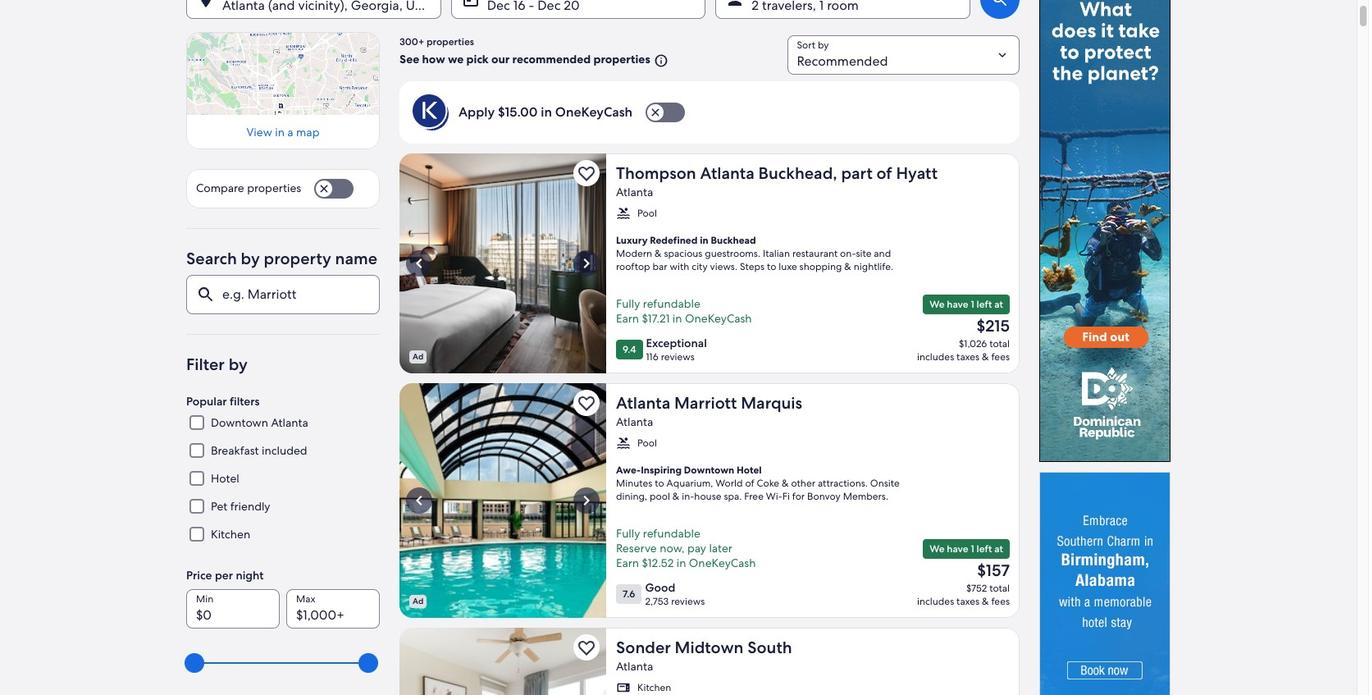 Task type: describe. For each thing, give the bounding box(es) containing it.
in right $15.00
[[541, 103, 552, 121]]

buckhead
[[711, 234, 756, 247]]

refundable for $17.21
[[643, 296, 701, 311]]

inspiring
[[641, 464, 682, 477]]

wi-
[[766, 490, 783, 503]]

exterior image for thompson
[[400, 153, 606, 373]]

300+ properties
[[400, 35, 474, 48]]

ad for atlanta
[[413, 596, 424, 606]]

left for $215
[[977, 298, 992, 311]]

0 vertical spatial kitchen
[[211, 527, 250, 542]]

world
[[716, 477, 743, 490]]

of inside awe-inspiring downtown hotel minutes to aquarium, world of coke & other attractions. onsite dining, pool & in-house spa. free wi-fi for bonvoy members.
[[745, 477, 755, 490]]

static map image image
[[186, 32, 380, 115]]

reviews for thompson
[[661, 350, 695, 364]]

$0, Minimum, Price per night range field
[[196, 645, 370, 681]]

south
[[748, 637, 792, 658]]

steps
[[740, 260, 765, 273]]

$15.00
[[498, 103, 538, 121]]

of inside 'thompson atlanta buckhead, part of hyatt atlanta'
[[877, 162, 892, 184]]

we have 1 left at $215 $1,026 total includes taxes & fees
[[917, 298, 1010, 364]]

atlanta down the thompson
[[616, 185, 653, 199]]

hyatt
[[896, 162, 938, 184]]

spa.
[[724, 490, 742, 503]]

modern
[[616, 247, 652, 260]]

sonder
[[616, 637, 671, 658]]

search by property name
[[186, 248, 377, 269]]

awe-
[[616, 464, 641, 477]]

later
[[709, 541, 733, 556]]

name
[[335, 248, 377, 269]]

property
[[264, 248, 331, 269]]

to inside luxury redefined in buckhead modern & spacious guestrooms. italian restaurant on-site and rooftop bar with city views. steps to luxe shopping & nightlife.
[[767, 260, 777, 273]]

a
[[287, 125, 293, 140]]

9.4
[[623, 343, 636, 356]]

we for $157
[[930, 542, 945, 556]]

total for $215
[[990, 337, 1010, 350]]

show next image for thompson atlanta buckhead, part of hyatt image
[[577, 254, 597, 273]]

by for filter
[[229, 354, 248, 375]]

midtown
[[675, 637, 744, 658]]

view in a map button
[[196, 125, 370, 140]]

& inside we have 1 left at $157 $752 total includes taxes & fees
[[982, 595, 989, 608]]

$752
[[967, 582, 987, 595]]

show next image for atlanta marriott marquis image
[[577, 491, 597, 510]]

search
[[186, 248, 237, 269]]

minutes
[[616, 477, 653, 490]]

small image
[[650, 53, 669, 68]]

thompson
[[616, 162, 696, 184]]

shopping
[[800, 260, 842, 273]]

we for $215
[[930, 298, 945, 311]]

awe-inspiring downtown hotel minutes to aquarium, world of coke & other attractions. onsite dining, pool & in-house spa. free wi-fi for bonvoy members.
[[616, 464, 900, 503]]

buckhead,
[[759, 162, 838, 184]]

1 for $157
[[971, 542, 975, 556]]

in-
[[682, 490, 695, 503]]

how
[[422, 52, 445, 66]]

7.6
[[623, 588, 635, 601]]

pay
[[688, 541, 707, 556]]

our
[[492, 52, 510, 66]]

atlanta inside sonder midtown south atlanta
[[616, 659, 653, 674]]

exceptional
[[646, 336, 707, 350]]

restaurant
[[793, 247, 838, 260]]

filter by
[[186, 354, 248, 375]]

& left site
[[845, 260, 852, 273]]

includes for $157
[[917, 595, 954, 608]]

show previous image for atlanta marriott marquis image
[[409, 491, 429, 510]]

guestrooms.
[[705, 247, 761, 260]]

earn inside fully refundable earn $17.21 in onekeycash
[[616, 311, 639, 326]]

part
[[841, 162, 873, 184]]

now,
[[660, 541, 685, 556]]

per
[[215, 568, 233, 583]]

compare
[[196, 181, 244, 195]]

price
[[186, 568, 212, 583]]

breakfast included
[[211, 443, 307, 458]]

price per night
[[186, 568, 264, 583]]

small image for sonder
[[616, 680, 631, 695]]

$1,000 and above, Maximum, Price per night range field
[[196, 645, 370, 681]]

0 vertical spatial downtown
[[211, 415, 268, 430]]

1 vertical spatial properties
[[594, 52, 650, 66]]

we
[[448, 52, 464, 66]]

fees for $157
[[992, 595, 1010, 608]]

attractions.
[[818, 477, 868, 490]]

popular
[[186, 394, 227, 409]]

city
[[692, 260, 708, 273]]

for
[[793, 490, 805, 503]]

$1,026
[[959, 337, 987, 350]]

dining,
[[616, 490, 647, 503]]

site
[[856, 247, 872, 260]]

$12.52
[[642, 556, 674, 570]]

rooftop
[[616, 260, 650, 273]]

luxe
[[779, 260, 797, 273]]

$157
[[977, 560, 1010, 581]]

hotel inside awe-inspiring downtown hotel minutes to aquarium, world of coke & other attractions. onsite dining, pool & in-house spa. free wi-fi for bonvoy members.
[[737, 464, 762, 477]]

pet
[[211, 499, 228, 514]]

luxury
[[616, 234, 648, 247]]

at for $215
[[995, 298, 1004, 311]]

apply
[[459, 103, 495, 121]]

included
[[262, 443, 307, 458]]

in inside fully refundable earn $17.21 in onekeycash
[[673, 311, 682, 326]]

luxury redefined in buckhead modern & spacious guestrooms. italian restaurant on-site and rooftop bar with city views. steps to luxe shopping & nightlife.
[[616, 234, 894, 273]]

ad for thompson
[[413, 351, 424, 362]]

taxes for $215
[[957, 350, 980, 364]]

refundable for now,
[[643, 526, 701, 541]]

earn inside the fully refundable reserve now, pay later earn $12.52 in onekeycash
[[616, 556, 639, 570]]

300+
[[400, 35, 424, 48]]

atlanta down 116
[[616, 392, 671, 414]]

fi
[[783, 490, 790, 503]]



Task type: vqa. For each thing, say whether or not it's contained in the screenshot.
next month image
no



Task type: locate. For each thing, give the bounding box(es) containing it.
onekeycash
[[555, 103, 633, 121], [685, 311, 752, 326], [689, 556, 756, 570]]

0 vertical spatial earn
[[616, 311, 639, 326]]

to inside awe-inspiring downtown hotel minutes to aquarium, world of coke & other attractions. onsite dining, pool & in-house spa. free wi-fi for bonvoy members.
[[655, 477, 664, 490]]

small image down sonder
[[616, 680, 631, 695]]

0 horizontal spatial of
[[745, 477, 755, 490]]

properties right the compare
[[247, 181, 301, 195]]

fees inside we have 1 left at $157 $752 total includes taxes & fees
[[992, 595, 1010, 608]]

coke
[[757, 477, 780, 490]]

& right coke
[[782, 477, 789, 490]]

downtown atlanta
[[211, 415, 308, 430]]

have for $215
[[947, 298, 969, 311]]

1
[[971, 298, 975, 311], [971, 542, 975, 556]]

earn left '$17.21'
[[616, 311, 639, 326]]

3 small image from the top
[[616, 680, 631, 695]]

compare properties
[[196, 181, 301, 195]]

3 exterior image from the top
[[400, 628, 606, 695]]

left up "$215"
[[977, 298, 992, 311]]

total
[[990, 337, 1010, 350], [990, 582, 1010, 595]]

search image
[[990, 0, 1010, 9]]

total down "$215"
[[990, 337, 1010, 350]]

total down the $157 at bottom
[[990, 582, 1010, 595]]

at up "$215"
[[995, 298, 1004, 311]]

2 includes from the top
[[917, 595, 954, 608]]

reviews inside good 2,753 reviews
[[671, 595, 705, 608]]

reviews right 116
[[661, 350, 695, 364]]

total inside we have 1 left at $157 $752 total includes taxes & fees
[[990, 582, 1010, 595]]

1 vertical spatial downtown
[[684, 464, 735, 477]]

includes for $215
[[917, 350, 954, 364]]

fees right $1,026
[[992, 350, 1010, 364]]

1 fully from the top
[[616, 296, 640, 311]]

total for $157
[[990, 582, 1010, 595]]

2 fees from the top
[[992, 595, 1010, 608]]

view in a map
[[247, 125, 320, 140]]

& down "$215"
[[982, 350, 989, 364]]

0 vertical spatial pool
[[638, 207, 657, 220]]

2 small image from the top
[[616, 436, 631, 450]]

apply $15.00 in onekeycash
[[459, 103, 633, 121]]

we inside we have 1 left at $157 $752 total includes taxes & fees
[[930, 542, 945, 556]]

0 vertical spatial small image
[[616, 206, 631, 221]]

refundable inside the fully refundable reserve now, pay later earn $12.52 in onekeycash
[[643, 526, 701, 541]]

0 vertical spatial fully
[[616, 296, 640, 311]]

1 vertical spatial reviews
[[671, 595, 705, 608]]

breakfast
[[211, 443, 259, 458]]

0 vertical spatial by
[[241, 248, 260, 269]]

views.
[[710, 260, 738, 273]]

in inside luxury redefined in buckhead modern & spacious guestrooms. italian restaurant on-site and rooftop bar with city views. steps to luxe shopping & nightlife.
[[700, 234, 709, 247]]

in left pay
[[677, 556, 686, 570]]

1 vertical spatial we
[[930, 542, 945, 556]]

to
[[767, 260, 777, 273], [655, 477, 664, 490]]

0 horizontal spatial properties
[[247, 181, 301, 195]]

with
[[670, 260, 690, 273]]

and
[[874, 247, 891, 260]]

fully inside the fully refundable reserve now, pay later earn $12.52 in onekeycash
[[616, 526, 640, 541]]

kitchen down the pet friendly
[[211, 527, 250, 542]]

good
[[645, 580, 676, 595]]

fully for reserve
[[616, 526, 640, 541]]

pet friendly
[[211, 499, 270, 514]]

2 pool from the top
[[638, 437, 657, 450]]

1 left from the top
[[977, 298, 992, 311]]

2 vertical spatial exterior image
[[400, 628, 606, 695]]

pool up 'luxury'
[[638, 207, 657, 220]]

of right part
[[877, 162, 892, 184]]

1 vertical spatial includes
[[917, 595, 954, 608]]

Save Atlanta Marriott Marquis to a trip checkbox
[[574, 390, 600, 416]]

small image up 'luxury'
[[616, 206, 631, 221]]

1 horizontal spatial properties
[[427, 35, 474, 48]]

night
[[236, 568, 264, 583]]

to left luxe
[[767, 260, 777, 273]]

0 vertical spatial total
[[990, 337, 1010, 350]]

1 vertical spatial exterior image
[[400, 383, 606, 618]]

1 earn from the top
[[616, 311, 639, 326]]

0 vertical spatial refundable
[[643, 296, 701, 311]]

& left in-
[[673, 490, 680, 503]]

onekeycash right now,
[[689, 556, 756, 570]]

view
[[247, 125, 272, 140]]

aquarium,
[[667, 477, 713, 490]]

0 horizontal spatial downtown
[[211, 415, 268, 430]]

0 horizontal spatial kitchen
[[211, 527, 250, 542]]

by right search
[[241, 248, 260, 269]]

1 includes from the top
[[917, 350, 954, 364]]

2 1 from the top
[[971, 542, 975, 556]]

taxes down the $157 at bottom
[[957, 595, 980, 608]]

1 vertical spatial of
[[745, 477, 755, 490]]

1 vertical spatial 1
[[971, 542, 975, 556]]

downtown inside awe-inspiring downtown hotel minutes to aquarium, world of coke & other attractions. onsite dining, pool & in-house spa. free wi-fi for bonvoy members.
[[684, 464, 735, 477]]

reserve
[[616, 541, 657, 556]]

left inside we have 1 left at $157 $752 total includes taxes & fees
[[977, 542, 992, 556]]

2 we from the top
[[930, 542, 945, 556]]

refundable down with
[[643, 296, 701, 311]]

1 up $1,026
[[971, 298, 975, 311]]

0 vertical spatial at
[[995, 298, 1004, 311]]

1 vertical spatial ad
[[413, 596, 424, 606]]

2 taxes from the top
[[957, 595, 980, 608]]

have up $752
[[947, 542, 969, 556]]

in
[[541, 103, 552, 121], [275, 125, 285, 140], [700, 234, 709, 247], [673, 311, 682, 326], [677, 556, 686, 570]]

have for $157
[[947, 542, 969, 556]]

2 vertical spatial properties
[[247, 181, 301, 195]]

fully down dining,
[[616, 526, 640, 541]]

0 vertical spatial exterior image
[[400, 153, 606, 373]]

2 at from the top
[[995, 542, 1004, 556]]

2,753
[[645, 595, 669, 608]]

1 vertical spatial refundable
[[643, 526, 701, 541]]

taxes inside we have 1 left at $157 $752 total includes taxes & fees
[[957, 595, 980, 608]]

downtown
[[211, 415, 268, 430], [684, 464, 735, 477]]

1 vertical spatial at
[[995, 542, 1004, 556]]

2 total from the top
[[990, 582, 1010, 595]]

0 vertical spatial ad
[[413, 351, 424, 362]]

small image for thompson
[[616, 206, 631, 221]]

have up $1,026
[[947, 298, 969, 311]]

thompson atlanta buckhead, part of hyatt atlanta
[[616, 162, 938, 199]]

2 horizontal spatial properties
[[594, 52, 650, 66]]

atlanta down sonder
[[616, 659, 653, 674]]

1 ad from the top
[[413, 351, 424, 362]]

have inside we have 1 left at $157 $752 total includes taxes & fees
[[947, 542, 969, 556]]

at
[[995, 298, 1004, 311], [995, 542, 1004, 556]]

fees inside we have 1 left at $215 $1,026 total includes taxes & fees
[[992, 350, 1010, 364]]

1 1 from the top
[[971, 298, 975, 311]]

includes left $752
[[917, 595, 954, 608]]

atlanta up awe-
[[616, 414, 653, 429]]

spacious
[[664, 247, 703, 260]]

1 vertical spatial pool
[[638, 437, 657, 450]]

of left coke
[[745, 477, 755, 490]]

includes inside we have 1 left at $215 $1,026 total includes taxes & fees
[[917, 350, 954, 364]]

left up the $157 at bottom
[[977, 542, 992, 556]]

& inside we have 1 left at $215 $1,026 total includes taxes & fees
[[982, 350, 989, 364]]

properties for compare properties
[[247, 181, 301, 195]]

2 exterior image from the top
[[400, 383, 606, 618]]

1 have from the top
[[947, 298, 969, 311]]

fully for earn
[[616, 296, 640, 311]]

fees right $752
[[992, 595, 1010, 608]]

downtown up house on the bottom right of the page
[[684, 464, 735, 477]]

pool
[[650, 490, 670, 503]]

one key blue tier image
[[413, 94, 449, 130]]

1 inside we have 1 left at $157 $752 total includes taxes & fees
[[971, 542, 975, 556]]

1 for $215
[[971, 298, 975, 311]]

by right filter
[[229, 354, 248, 375]]

1 vertical spatial fully
[[616, 526, 640, 541]]

onekeycash up exceptional
[[685, 311, 752, 326]]

redefined
[[650, 234, 698, 247]]

atlanta up 'buckhead'
[[700, 162, 755, 184]]

0 vertical spatial reviews
[[661, 350, 695, 364]]

1 horizontal spatial to
[[767, 260, 777, 273]]

exterior image
[[400, 153, 606, 373], [400, 383, 606, 618], [400, 628, 606, 695]]

by for search
[[241, 248, 260, 269]]

recommended
[[513, 52, 591, 66]]

1 small image from the top
[[616, 206, 631, 221]]

includes left $1,026
[[917, 350, 954, 364]]

popular filters
[[186, 394, 260, 409]]

exceptional 116 reviews
[[646, 336, 707, 364]]

we inside we have 1 left at $215 $1,026 total includes taxes & fees
[[930, 298, 945, 311]]

left inside we have 1 left at $215 $1,026 total includes taxes & fees
[[977, 298, 992, 311]]

fully inside fully refundable earn $17.21 in onekeycash
[[616, 296, 640, 311]]

fees for $215
[[992, 350, 1010, 364]]

other
[[791, 477, 816, 490]]

total inside we have 1 left at $215 $1,026 total includes taxes & fees
[[990, 337, 1010, 350]]

marquis
[[741, 392, 803, 414]]

hotel up free
[[737, 464, 762, 477]]

kitchen down sonder
[[638, 681, 671, 694]]

show previous image for thompson atlanta buckhead, part of hyatt image
[[409, 254, 429, 273]]

taxes inside we have 1 left at $215 $1,026 total includes taxes & fees
[[957, 350, 980, 364]]

free
[[744, 490, 764, 503]]

reviews inside exceptional 116 reviews
[[661, 350, 695, 364]]

1 horizontal spatial kitchen
[[638, 681, 671, 694]]

filter
[[186, 354, 225, 375]]

of
[[877, 162, 892, 184], [745, 477, 755, 490]]

bonvoy
[[808, 490, 841, 503]]

fees
[[992, 350, 1010, 364], [992, 595, 1010, 608]]

onekeycash inside fully refundable earn $17.21 in onekeycash
[[685, 311, 752, 326]]

includes
[[917, 350, 954, 364], [917, 595, 954, 608]]

$215
[[977, 315, 1010, 336]]

italian
[[763, 247, 790, 260]]

1 vertical spatial taxes
[[957, 595, 980, 608]]

see
[[400, 52, 420, 66]]

& right modern
[[655, 247, 662, 260]]

at inside we have 1 left at $215 $1,026 total includes taxes & fees
[[995, 298, 1004, 311]]

see how we pick our recommended properties
[[400, 52, 650, 66]]

on-
[[840, 247, 856, 260]]

1 fees from the top
[[992, 350, 1010, 364]]

in left 'a' at the left top
[[275, 125, 285, 140]]

116
[[646, 350, 659, 364]]

exterior image for atlanta
[[400, 383, 606, 618]]

onekeycash up save thompson atlanta buckhead, part of hyatt to a trip option
[[555, 103, 633, 121]]

1 vertical spatial have
[[947, 542, 969, 556]]

0 vertical spatial we
[[930, 298, 945, 311]]

pick
[[467, 52, 489, 66]]

1 vertical spatial kitchen
[[638, 681, 671, 694]]

1 at from the top
[[995, 298, 1004, 311]]

1 vertical spatial small image
[[616, 436, 631, 450]]

earn left $12.52
[[616, 556, 639, 570]]

by
[[241, 248, 260, 269], [229, 354, 248, 375]]

properties for 300+ properties
[[427, 35, 474, 48]]

in up city
[[700, 234, 709, 247]]

&
[[655, 247, 662, 260], [845, 260, 852, 273], [982, 350, 989, 364], [782, 477, 789, 490], [673, 490, 680, 503], [982, 595, 989, 608]]

2 left from the top
[[977, 542, 992, 556]]

we have 1 left at $157 $752 total includes taxes & fees
[[917, 542, 1010, 608]]

0 vertical spatial to
[[767, 260, 777, 273]]

to right 'minutes'
[[655, 477, 664, 490]]

0 vertical spatial have
[[947, 298, 969, 311]]

pool
[[638, 207, 657, 220], [638, 437, 657, 450]]

1 pool from the top
[[638, 207, 657, 220]]

small image
[[616, 206, 631, 221], [616, 436, 631, 450], [616, 680, 631, 695]]

1 up $752
[[971, 542, 975, 556]]

house
[[695, 490, 722, 503]]

onekeycash inside the fully refundable reserve now, pay later earn $12.52 in onekeycash
[[689, 556, 756, 570]]

refundable inside fully refundable earn $17.21 in onekeycash
[[643, 296, 701, 311]]

fully refundable reserve now, pay later earn $12.52 in onekeycash
[[616, 526, 756, 570]]

onsite
[[870, 477, 900, 490]]

Save Sonder Midtown South to a trip checkbox
[[574, 634, 600, 661]]

properties right recommended
[[594, 52, 650, 66]]

kitchen
[[211, 527, 250, 542], [638, 681, 671, 694]]

2 earn from the top
[[616, 556, 639, 570]]

1 vertical spatial fees
[[992, 595, 1010, 608]]

taxes down "$215"
[[957, 350, 980, 364]]

atlanta up included
[[271, 415, 308, 430]]

1 taxes from the top
[[957, 350, 980, 364]]

refundable up $12.52
[[643, 526, 701, 541]]

1 vertical spatial left
[[977, 542, 992, 556]]

1 vertical spatial total
[[990, 582, 1010, 595]]

fully
[[616, 296, 640, 311], [616, 526, 640, 541]]

nightlife.
[[854, 260, 894, 273]]

1 horizontal spatial hotel
[[737, 464, 762, 477]]

small image up awe-
[[616, 436, 631, 450]]

1 we from the top
[[930, 298, 945, 311]]

pool for atlanta
[[638, 437, 657, 450]]

fully left '$17.21'
[[616, 296, 640, 311]]

good 2,753 reviews
[[645, 580, 705, 608]]

members.
[[843, 490, 889, 503]]

1 vertical spatial earn
[[616, 556, 639, 570]]

taxes
[[957, 350, 980, 364], [957, 595, 980, 608]]

2 have from the top
[[947, 542, 969, 556]]

marriott
[[674, 392, 737, 414]]

1 refundable from the top
[[643, 296, 701, 311]]

sonder midtown south atlanta
[[616, 637, 792, 674]]

left for $157
[[977, 542, 992, 556]]

0 vertical spatial onekeycash
[[555, 103, 633, 121]]

1 exterior image from the top
[[400, 153, 606, 373]]

bar
[[653, 260, 668, 273]]

reviews
[[661, 350, 695, 364], [671, 595, 705, 608]]

includes inside we have 1 left at $157 $752 total includes taxes & fees
[[917, 595, 954, 608]]

small image for atlanta
[[616, 436, 631, 450]]

0 vertical spatial 1
[[971, 298, 975, 311]]

$1,000 and above, Maximum, Price per night text field
[[286, 589, 380, 629]]

filters
[[230, 394, 260, 409]]

hotel up pet
[[211, 471, 239, 486]]

at for $157
[[995, 542, 1004, 556]]

1 horizontal spatial downtown
[[684, 464, 735, 477]]

0 vertical spatial includes
[[917, 350, 954, 364]]

atlanta marriott marquis atlanta
[[616, 392, 803, 429]]

0 vertical spatial fees
[[992, 350, 1010, 364]]

hotel
[[737, 464, 762, 477], [211, 471, 239, 486]]

2 ad from the top
[[413, 596, 424, 606]]

0 horizontal spatial to
[[655, 477, 664, 490]]

friendly
[[230, 499, 270, 514]]

0 vertical spatial left
[[977, 298, 992, 311]]

reviews for atlanta
[[671, 595, 705, 608]]

pool up inspiring
[[638, 437, 657, 450]]

we
[[930, 298, 945, 311], [930, 542, 945, 556]]

in inside the fully refundable reserve now, pay later earn $12.52 in onekeycash
[[677, 556, 686, 570]]

1 inside we have 1 left at $215 $1,026 total includes taxes & fees
[[971, 298, 975, 311]]

0 vertical spatial taxes
[[957, 350, 980, 364]]

& down the $157 at bottom
[[982, 595, 989, 608]]

Save Thompson Atlanta Buckhead, part of Hyatt to a trip checkbox
[[574, 160, 600, 186]]

have inside we have 1 left at $215 $1,026 total includes taxes & fees
[[947, 298, 969, 311]]

properties
[[427, 35, 474, 48], [594, 52, 650, 66], [247, 181, 301, 195]]

reviews right 2,753
[[671, 595, 705, 608]]

0 horizontal spatial hotel
[[211, 471, 239, 486]]

2 fully from the top
[[616, 526, 640, 541]]

pool for thompson
[[638, 207, 657, 220]]

downtown down 'filters'
[[211, 415, 268, 430]]

0 vertical spatial properties
[[427, 35, 474, 48]]

1 horizontal spatial of
[[877, 162, 892, 184]]

2 vertical spatial onekeycash
[[689, 556, 756, 570]]

$17.21
[[642, 311, 670, 326]]

at inside we have 1 left at $157 $752 total includes taxes & fees
[[995, 542, 1004, 556]]

taxes for $157
[[957, 595, 980, 608]]

properties up we at the left of the page
[[427, 35, 474, 48]]

0 vertical spatial of
[[877, 162, 892, 184]]

1 vertical spatial to
[[655, 477, 664, 490]]

at up the $157 at bottom
[[995, 542, 1004, 556]]

1 total from the top
[[990, 337, 1010, 350]]

in right '$17.21'
[[673, 311, 682, 326]]

1 vertical spatial by
[[229, 354, 248, 375]]

fully refundable earn $17.21 in onekeycash
[[616, 296, 752, 326]]

1 vertical spatial onekeycash
[[685, 311, 752, 326]]

2 vertical spatial small image
[[616, 680, 631, 695]]

$0, Minimum, Price per night text field
[[186, 589, 280, 629]]

2 refundable from the top
[[643, 526, 701, 541]]



